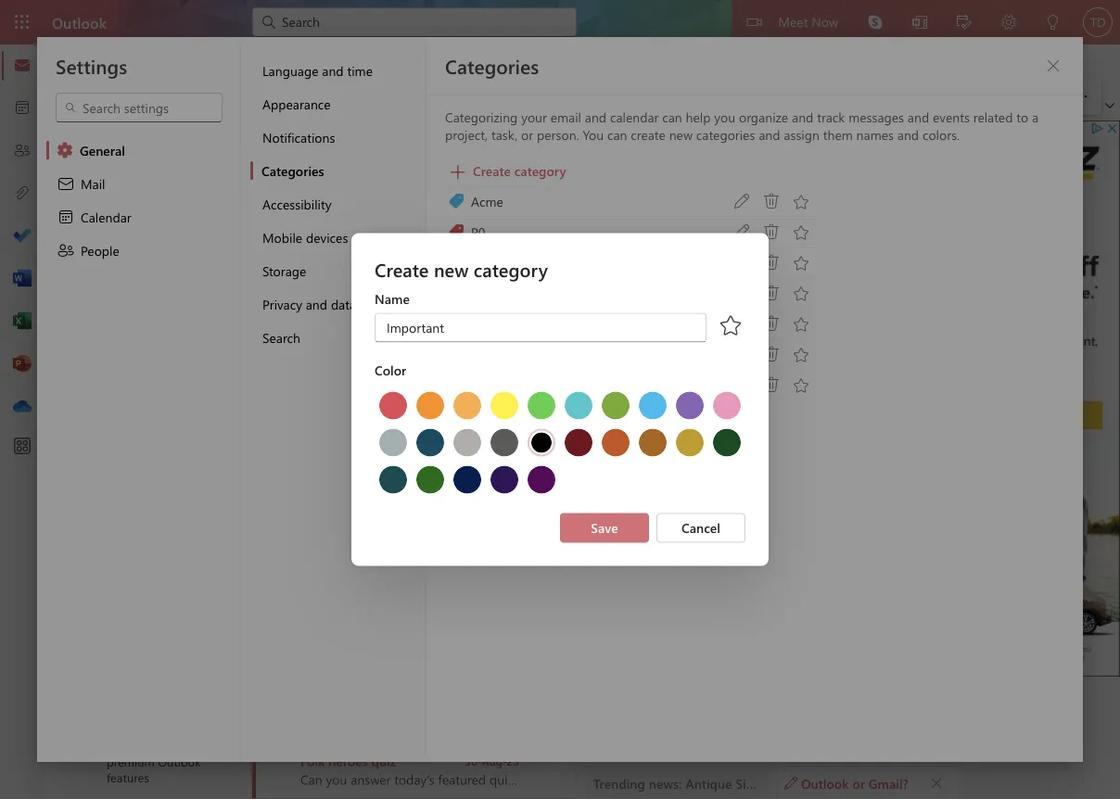 Task type: vqa. For each thing, say whether or not it's contained in the screenshot.
the bing related to monsters
no



Task type: describe. For each thing, give the bounding box(es) containing it.
0 vertical spatial more
[[698, 268, 728, 285]]

help
[[226, 50, 253, 67]]

updates
[[301, 418, 349, 435]]

folders
[[112, 169, 161, 189]]

color
[[375, 362, 407, 379]]

bullets image
[[663, 87, 701, 106]]

temu clearance only today - insanely low prices
[[301, 193, 589, 210]]

tags group
[[981, 78, 1055, 115]]

08-
[[467, 419, 484, 434]]

trending for trending news: should supreme court disqualify trump from… and more
[[301, 493, 353, 510]]

more apps image
[[13, 438, 32, 457]]

insanely
[[475, 193, 523, 210]]

create
[[375, 257, 429, 282]]

light teal image
[[565, 392, 593, 420]]

makes
[[626, 337, 669, 355]]

06-sep-23
[[468, 570, 520, 585]]

microsoft inside microsoft bing trending news: putin powerless to complain about china… and more
[[301, 659, 355, 676]]

sep- for singer
[[485, 269, 508, 284]]

connected
[[799, 319, 868, 337]]

premium outlook features button
[[68, 712, 251, 800]]

outlook inside premium outlook features
[[158, 754, 201, 770]]

temu for temu
[[301, 174, 333, 191]]

 inside " "
[[833, 147, 844, 158]]

4 microsoft from the top
[[301, 475, 357, 492]]

now
[[812, 13, 839, 30]]

test
[[597, 394, 624, 412]]

 button for basic text 'group'
[[297, 84, 312, 109]]

name
[[375, 290, 410, 308]]

steel light image
[[380, 429, 407, 457]]

purple image
[[676, 392, 704, 420]]

tab list inside  application
[[92, 45, 638, 73]]

1 vertical spatial and
[[675, 493, 697, 510]]

message
[[281, 50, 333, 67]]

2 vertical spatial quiz
[[372, 753, 397, 770]]

microsoft bing for facts
[[301, 550, 384, 567]]

06-
[[468, 570, 485, 585]]

 button
[[981, 82, 1018, 111]]

sep- for quiz
[[485, 570, 508, 585]]

fun
[[326, 568, 345, 585]]


[[424, 87, 443, 106]]

Select a conversation checkbox
[[256, 316, 301, 356]]

people image
[[13, 142, 32, 161]]

home button
[[92, 45, 155, 73]]

singer
[[438, 268, 475, 285]]

aug-
[[482, 754, 507, 769]]

our
[[369, 418, 389, 435]]

monsters
[[364, 343, 417, 360]]

news: for should
[[356, 493, 389, 510]]

7:57
[[884, 237, 905, 252]]

with?
[[782, 301, 816, 319]]

blue image
[[639, 392, 667, 420]]

i
[[597, 319, 600, 337]]

message list section
[[252, 119, 732, 800]]

so
[[597, 337, 612, 355]]

 button
[[452, 82, 489, 111]]

dark red image
[[565, 429, 593, 457]]

new
[[434, 257, 469, 282]]

excited
[[597, 355, 643, 373]]

quiz inside microsoft bing legendary monsters quiz
[[421, 343, 445, 360]]

23 for singer
[[508, 269, 520, 284]]

reading pane main content
[[578, 116, 968, 800]]


[[626, 87, 645, 106]]

only
[[397, 193, 424, 210]]

and inside microsoft bing trending news: putin powerless to complain about china… and more
[[640, 678, 662, 695]]


[[110, 208, 129, 226]]

use
[[445, 418, 465, 435]]

premium outlook features
[[107, 754, 201, 786]]

save
[[591, 520, 619, 537]]

what…
[[629, 268, 669, 285]]

dark orange image
[[602, 429, 630, 457]]

bing for antique
[[359, 249, 384, 266]]

sep- inside microsoft updates to our terms of use 08-sep-23
[[484, 419, 507, 434]]

from…
[[632, 493, 671, 510]]

1 vertical spatial gmail?
[[869, 775, 909, 792]]

trending news: antique singer sewing machine values & what… and more
[[301, 268, 728, 285]]

clipboard group
[[57, 78, 185, 115]]

 inside option
[[268, 335, 285, 352]]

07-sep-23
[[467, 495, 520, 509]]

07-
[[467, 495, 484, 509]]


[[461, 87, 480, 106]]

yellow image
[[491, 392, 519, 420]]

23 right 30-
[[507, 754, 520, 769]]

dark olive image
[[417, 466, 444, 494]]


[[912, 143, 927, 158]]

legendary
[[301, 343, 361, 360]]

meet now
[[779, 13, 839, 30]]


[[157, 87, 175, 106]]

bing for should
[[361, 475, 387, 492]]

black image
[[532, 433, 552, 453]]

light gray image
[[454, 429, 482, 457]]

gmail? inside which do you prefer to email with? outlook or gmail? i personally prefer gmail as it is connected to chrome so it makes for using it way easier. excited to hear back from you! sincerely, test
[[890, 301, 936, 319]]

peach image
[[454, 392, 482, 420]]

you
[[660, 301, 683, 319]]

of
[[430, 418, 442, 435]]

dark green image
[[714, 429, 741, 457]]

sincerely,
[[597, 373, 659, 392]]

select a conversation checkbox for microsoft bing
[[256, 467, 301, 507]]

insert button
[[347, 45, 408, 73]]

23 for supreme
[[507, 495, 520, 509]]

outlook right 
[[802, 775, 850, 792]]

powerless
[[423, 678, 479, 695]]

 for select all messages checkbox
[[270, 136, 284, 151]]

cancel
[[682, 520, 721, 537]]

outlook link
[[52, 0, 107, 45]]

back
[[694, 355, 725, 373]]

format text button
[[410, 45, 503, 73]]

dark blue image
[[454, 466, 482, 494]]

trending for trending news: antique singer sewing machine values & what… and more
[[301, 268, 351, 285]]

5 microsoft from the top
[[301, 550, 355, 567]]


[[110, 245, 129, 264]]

calendar image
[[13, 99, 32, 118]]

mike@example.com
[[669, 188, 784, 205]]

 for select a conversation checkbox containing 
[[270, 260, 284, 275]]

create new category
[[375, 257, 548, 282]]

row group inside  application
[[375, 387, 746, 499]]

prices
[[554, 193, 589, 210]]

23 for quiz
[[508, 570, 520, 585]]

home
[[106, 50, 141, 67]]

 for basic text 'group'
[[299, 91, 310, 102]]

Select all messages checkbox
[[264, 132, 289, 158]]

terms
[[393, 418, 426, 435]]

gmail
[[714, 319, 753, 337]]

3 row from the top
[[375, 462, 746, 499]]

onedrive image
[[13, 398, 32, 417]]

 button
[[716, 307, 746, 349]]

1 vertical spatial quiz
[[379, 568, 403, 585]]

 outlook or gmail?
[[785, 775, 909, 792]]

Name your category text field
[[385, 319, 697, 337]]

using
[[692, 337, 727, 355]]


[[718, 313, 744, 339]]

chrome
[[887, 319, 936, 337]]

category
[[474, 257, 548, 282]]

14-sep-23
[[468, 269, 520, 284]]

format
[[424, 50, 464, 67]]

antique
[[390, 268, 435, 285]]

draw button
[[505, 45, 562, 73]]



Task type: locate. For each thing, give the bounding box(es) containing it.
2 microsoft from the top
[[301, 324, 355, 341]]

 left legendary
[[268, 335, 285, 352]]


[[931, 777, 944, 790]]

30-aug-23
[[465, 754, 520, 769]]

1  from the top
[[268, 136, 285, 153]]

 button for folders tree item
[[77, 161, 109, 196]]

2 vertical spatial more
[[666, 678, 696, 695]]

 up  option
[[270, 260, 284, 275]]

select a conversation checkbox for microsoft
[[256, 392, 301, 431]]

am
[[908, 237, 925, 252]]

2 vertical spatial trending
[[301, 678, 351, 695]]

message list list box
[[252, 165, 732, 800]]

folders tree item
[[68, 161, 217, 199]]

china…
[[595, 678, 637, 695]]

folk heroes quiz
[[301, 753, 397, 770]]

row
[[375, 387, 746, 425], [375, 425, 746, 462], [375, 462, 746, 499]]

 inside folders tree item
[[86, 171, 101, 186]]

outlook banner
[[0, 0, 1121, 45]]

and right china…
[[640, 678, 662, 695]]

2 select a conversation checkbox from the top
[[256, 542, 301, 582]]

 down message button
[[299, 91, 310, 102]]

14-
[[468, 269, 485, 284]]

microsoft bing trending news: putin powerless to complain about china… and more
[[301, 659, 696, 695]]

3 microsoft from the top
[[301, 399, 357, 417]]

 button
[[1018, 82, 1055, 111]]

2 vertical spatial 
[[86, 171, 101, 186]]

0 vertical spatial news:
[[354, 268, 386, 285]]

select a conversation checkbox down updates
[[256, 467, 301, 507]]

news: for antique
[[354, 268, 386, 285]]

23 left black icon
[[507, 419, 520, 434]]


[[498, 87, 517, 106]]

quiz right facts
[[379, 568, 403, 585]]

0 vertical spatial gmail?
[[890, 301, 936, 319]]

basic text group
[[193, 78, 774, 115]]

 button
[[901, 135, 938, 165]]

and up cancel
[[675, 493, 697, 510]]

1 tree from the top
[[68, 117, 217, 161]]

gray image
[[491, 429, 519, 457]]

news: up name
[[354, 268, 386, 285]]

tab list containing home
[[92, 45, 638, 73]]

2 trending from the top
[[301, 493, 353, 510]]

1  from the top
[[270, 136, 284, 151]]

&
[[615, 268, 626, 285]]

 button
[[924, 771, 950, 797]]

it right so
[[615, 337, 623, 355]]

 button
[[55, 45, 92, 77]]

microsoft down updates
[[301, 475, 357, 492]]

ad
[[479, 176, 491, 189]]

microsoft bing for antique
[[301, 249, 384, 266]]

1 vertical spatial more
[[701, 493, 732, 510]]

low
[[527, 193, 551, 210]]

it left way
[[730, 337, 738, 355]]

prefer right you
[[686, 301, 724, 319]]

to left hear at the right
[[646, 355, 659, 373]]

bing up monsters
[[359, 324, 384, 341]]

3 microsoft bing from the top
[[301, 550, 384, 567]]

2 horizontal spatial it
[[774, 319, 782, 337]]

to left email
[[727, 301, 740, 319]]


[[990, 87, 1009, 106]]

0 vertical spatial and
[[673, 268, 695, 285]]

quiz right monsters
[[421, 343, 445, 360]]

inbox
[[301, 133, 339, 153]]

 right the  on the top
[[833, 147, 844, 158]]

1 microsoft from the top
[[301, 249, 355, 266]]

bing up facts
[[359, 550, 384, 567]]

2 horizontal spatial 
[[833, 147, 844, 158]]

 application
[[0, 0, 1121, 800]]

temu image
[[261, 177, 291, 207]]

court
[[494, 493, 527, 510]]

microsoft down clearance
[[301, 249, 355, 266]]

2 row from the top
[[375, 425, 746, 462]]

save button
[[560, 514, 650, 543]]

outlook
[[52, 12, 107, 32], [819, 301, 871, 319], [158, 754, 201, 770], [802, 775, 850, 792]]

to inside microsoft bing trending news: putin powerless to complain about china… and more
[[482, 678, 494, 695]]

2 temu from the top
[[301, 193, 333, 210]]

or right connected
[[874, 301, 887, 319]]

2 vertical spatial and
[[640, 678, 662, 695]]

sep- for supreme
[[484, 495, 507, 509]]

select a conversation checkbox left fun
[[256, 542, 301, 582]]

4  from the top
[[268, 745, 285, 762]]

 button left 'folders'
[[77, 161, 109, 196]]

To text field
[[663, 187, 881, 212]]

 left inbox
[[268, 136, 285, 153]]

or inside which do you prefer to email with? outlook or gmail? i personally prefer gmail as it is connected to chrome so it makes for using it way easier. excited to hear back from you! sincerely, test
[[874, 301, 887, 319]]

outlook right with?
[[819, 301, 871, 319]]

microsoft bing down clearance
[[301, 249, 384, 266]]

1 vertical spatial select a conversation checkbox
[[256, 542, 301, 582]]

2 select a conversation checkbox from the top
[[256, 467, 301, 507]]

1 microsoft bing from the top
[[301, 249, 384, 266]]

0 vertical spatial 
[[299, 91, 310, 102]]

select a conversation checkbox for nfl fun facts quiz
[[256, 542, 301, 582]]

1 vertical spatial temu
[[301, 193, 333, 210]]

email
[[743, 301, 779, 319]]

Message body, press Alt+F10 to exit text field
[[597, 283, 938, 541]]

olive image
[[602, 392, 630, 420]]

filter
[[523, 136, 551, 153]]


[[815, 143, 830, 158]]

outlook right premium
[[158, 754, 201, 770]]

trending
[[301, 268, 351, 285], [301, 493, 353, 510], [301, 678, 351, 695]]

dark teal image
[[380, 466, 407, 494]]

heroes
[[329, 753, 368, 770]]

microsoft bing up fun
[[301, 550, 384, 567]]

quiz right heroes
[[372, 753, 397, 770]]

tree containing 
[[68, 199, 217, 792]]

files image
[[13, 185, 32, 203]]

insert
[[361, 50, 394, 67]]

microsoft inside microsoft updates to our terms of use 08-sep-23
[[301, 399, 357, 417]]

personally
[[604, 319, 670, 337]]

0 vertical spatial  button
[[297, 84, 312, 109]]

excel image
[[13, 313, 32, 331]]

 inside select a conversation checkbox
[[270, 260, 284, 275]]

news: left "should"
[[356, 493, 389, 510]]

complain
[[498, 678, 552, 695]]

temu for temu clearance only today - insanely low prices
[[301, 193, 333, 210]]

facts
[[349, 568, 375, 585]]

2  from the top
[[270, 260, 284, 275]]

about
[[556, 678, 591, 695]]

microsoft bing down updates
[[301, 475, 387, 492]]

 inside select all messages checkbox
[[268, 136, 285, 153]]

orange image
[[417, 392, 444, 420]]

temu
[[301, 174, 333, 191], [301, 193, 333, 210]]

more down add a subject text field
[[698, 268, 728, 285]]

microsoft inside microsoft bing legendary monsters quiz
[[301, 324, 355, 341]]

1 select a conversation checkbox from the top
[[256, 241, 301, 281]]

row group
[[375, 387, 746, 499]]

 button
[[415, 82, 452, 111]]

2 tree from the top
[[68, 199, 217, 792]]

bing inside microsoft bing legendary monsters quiz
[[359, 324, 384, 341]]

prefer left '' button
[[673, 319, 711, 337]]

1 vertical spatial 
[[270, 260, 284, 275]]

word image
[[13, 270, 32, 289]]

 button inside folders tree item
[[77, 161, 109, 196]]

1 horizontal spatial or
[[874, 301, 887, 319]]

row down 'green' image
[[375, 425, 746, 462]]

more right china…
[[666, 678, 696, 695]]


[[866, 143, 881, 158]]

bing down steel light image
[[361, 475, 387, 492]]

Select a conversation checkbox
[[256, 727, 301, 766]]

1 horizontal spatial it
[[730, 337, 738, 355]]

select a conversation checkbox containing 
[[256, 241, 301, 281]]


[[268, 136, 285, 153], [268, 260, 285, 277], [268, 335, 285, 352], [268, 745, 285, 762]]

 button
[[489, 82, 526, 111]]

gmail? down the "am"
[[890, 301, 936, 319]]

2 vertical spatial microsoft bing
[[301, 550, 384, 567]]

 filter
[[498, 136, 551, 155]]


[[64, 51, 83, 71]]

or right 
[[853, 775, 866, 792]]

to inside microsoft updates to our terms of use 08-sep-23
[[353, 418, 365, 435]]

0 horizontal spatial or
[[853, 775, 866, 792]]

red image
[[380, 392, 407, 420]]

and down add a subject text field
[[673, 268, 695, 285]]

sewing
[[478, 268, 519, 285]]

brown image
[[639, 429, 667, 457]]

nfl
[[301, 568, 323, 585]]

do
[[641, 301, 657, 319]]

to do image
[[13, 227, 32, 246]]

bing for facts
[[359, 550, 384, 567]]

temu down inbox
[[301, 174, 333, 191]]

steel gray image
[[417, 429, 444, 457]]

draft saved at 7:57 am
[[813, 237, 925, 252]]

saved
[[841, 237, 869, 252]]

more inside microsoft bing trending news: putin powerless to complain about china… and more
[[666, 678, 696, 695]]

left-rail-appbar navigation
[[4, 45, 41, 429]]

way
[[741, 337, 766, 355]]

 for folders tree item
[[86, 171, 101, 186]]

disqualify
[[530, 493, 588, 510]]

0 vertical spatial temu
[[301, 174, 333, 191]]

select a conversation checkbox down  option
[[256, 392, 301, 431]]

meet
[[779, 13, 809, 30]]

outlook up  button
[[52, 12, 107, 32]]

news: inside microsoft bing trending news: putin powerless to complain about china… and more
[[354, 678, 386, 695]]

at
[[872, 237, 881, 252]]

-
[[466, 193, 472, 210]]

gmail? left  button
[[869, 775, 909, 792]]

0 horizontal spatial 
[[86, 171, 101, 186]]

23 down dark purple icon
[[507, 495, 520, 509]]

bing up name
[[359, 249, 384, 266]]


[[498, 136, 516, 155]]

outlook inside which do you prefer to email with? outlook or gmail? i personally prefer gmail as it is connected to chrome so it makes for using it way easier. excited to hear back from you! sincerely, test
[[819, 301, 871, 319]]

values
[[575, 268, 612, 285]]

microsoft bing for should
[[301, 475, 387, 492]]

Select a conversation checkbox
[[256, 241, 301, 281], [256, 542, 301, 582]]

to left our at the left bottom
[[353, 418, 365, 435]]

microsoft bing legendary monsters quiz
[[301, 324, 445, 360]]

1 vertical spatial tree
[[68, 199, 217, 792]]

23 right the 06-
[[508, 570, 520, 585]]


[[299, 91, 310, 102], [833, 147, 844, 158], [86, 171, 101, 186]]

dark magenta image
[[528, 466, 556, 494]]

2  from the top
[[268, 260, 285, 277]]

green image
[[528, 392, 556, 420]]

0 vertical spatial tree
[[68, 117, 217, 161]]

trending up folk at left bottom
[[301, 678, 351, 695]]

 inside select a conversation checkbox
[[268, 260, 285, 277]]

select a conversation checkbox for trending news: antique singer sewing machine values & what… and more
[[256, 241, 301, 281]]

0 vertical spatial trending
[[301, 268, 351, 285]]

1 vertical spatial trending
[[301, 493, 353, 510]]

tab list
[[92, 45, 638, 73]]

1 temu from the top
[[301, 174, 333, 191]]

microsoft up updates
[[301, 399, 357, 417]]

microsoft up legendary
[[301, 324, 355, 341]]

to left chrome
[[871, 319, 884, 337]]

to left complain
[[482, 678, 494, 695]]

trump
[[591, 493, 629, 510]]

1 vertical spatial news:
[[356, 493, 389, 510]]

23 left machine
[[508, 269, 520, 284]]

easier.
[[769, 337, 811, 355]]

bing down facts
[[359, 659, 384, 676]]

dark purple image
[[491, 466, 519, 494]]

outlook inside banner
[[52, 12, 107, 32]]

news: left putin
[[354, 678, 386, 695]]

2 vertical spatial news:
[[354, 678, 386, 695]]

premium
[[107, 754, 155, 770]]

row down dark red image
[[375, 462, 746, 499]]

 up  option
[[268, 260, 285, 277]]

select a conversation checkbox down "temu" image
[[256, 241, 301, 281]]

0 vertical spatial microsoft bing
[[301, 249, 384, 266]]

 button down message button
[[297, 84, 312, 109]]

0 vertical spatial select a conversation checkbox
[[256, 241, 301, 281]]

0 vertical spatial or
[[874, 301, 887, 319]]

 left inbox
[[270, 136, 284, 151]]

0 horizontal spatial it
[[615, 337, 623, 355]]

1 row from the top
[[375, 387, 746, 425]]

from
[[728, 355, 758, 373]]

dark yellow image
[[676, 429, 704, 457]]

machine
[[523, 268, 572, 285]]

mail image
[[13, 57, 32, 75]]

or
[[874, 301, 887, 319], [853, 775, 866, 792]]

cancel button
[[657, 514, 746, 543]]

hear
[[662, 355, 691, 373]]

3  from the top
[[268, 335, 285, 352]]

0 vertical spatial quiz
[[421, 343, 445, 360]]

1 vertical spatial or
[[853, 775, 866, 792]]

tree
[[68, 117, 217, 161], [68, 199, 217, 792]]

microsoft updates to our terms of use 08-sep-23
[[301, 399, 520, 435]]

1 vertical spatial microsoft bing
[[301, 475, 387, 492]]

Select a conversation checkbox
[[256, 392, 301, 431], [256, 467, 301, 507]]

0 vertical spatial 
[[270, 136, 284, 151]]

row up dark red image
[[375, 387, 746, 425]]

mike@example.com button
[[664, 187, 806, 208]]

 inside basic text 'group'
[[299, 91, 310, 102]]

powerpoint image
[[13, 355, 32, 374]]

1 horizontal spatial 
[[299, 91, 310, 102]]

1 horizontal spatial  button
[[297, 84, 312, 109]]

bing inside microsoft bing trending news: putin powerless to complain about china… and more
[[359, 659, 384, 676]]

0 horizontal spatial  button
[[77, 161, 109, 196]]

2 microsoft bing from the top
[[301, 475, 387, 492]]

23 inside microsoft updates to our terms of use 08-sep-23
[[507, 419, 520, 434]]

format text
[[424, 50, 489, 67]]

0 vertical spatial select a conversation checkbox
[[256, 392, 301, 431]]

trending up legendary
[[301, 268, 351, 285]]

pink image
[[714, 392, 741, 420]]

for
[[672, 337, 689, 355]]

3 trending from the top
[[301, 678, 351, 695]]

draft
[[813, 237, 838, 252]]

 left 'folders'
[[86, 171, 101, 186]]

trending inside microsoft bing trending news: putin powerless to complain about china… and more
[[301, 678, 351, 695]]

temu right "temu" image
[[301, 193, 333, 210]]

 inside select all messages checkbox
[[270, 136, 284, 151]]

microsoft bing
[[301, 249, 384, 266], [301, 475, 387, 492], [301, 550, 384, 567]]

 left folk at left bottom
[[268, 745, 285, 762]]

6 microsoft from the top
[[301, 659, 355, 676]]

1 vertical spatial select a conversation checkbox
[[256, 467, 301, 507]]


[[747, 15, 762, 30]]

 
[[815, 143, 844, 158]]

trending left dark teal image at bottom left
[[301, 493, 353, 510]]

 button
[[617, 82, 654, 111]]

23
[[508, 269, 520, 284], [507, 419, 520, 434], [507, 495, 520, 509], [508, 570, 520, 585], [507, 754, 520, 769]]

microsoft down fun
[[301, 659, 355, 676]]

1 vertical spatial 
[[833, 147, 844, 158]]

1 trending from the top
[[301, 268, 351, 285]]

1 select a conversation checkbox from the top
[[256, 392, 301, 431]]

 inside checkbox
[[268, 745, 285, 762]]

microsoft up fun
[[301, 550, 355, 567]]

more up cancel
[[701, 493, 732, 510]]

it left is
[[774, 319, 782, 337]]

1 vertical spatial  button
[[77, 161, 109, 196]]

Add a subject text field
[[585, 230, 796, 260]]

include group
[[836, 78, 972, 115]]



